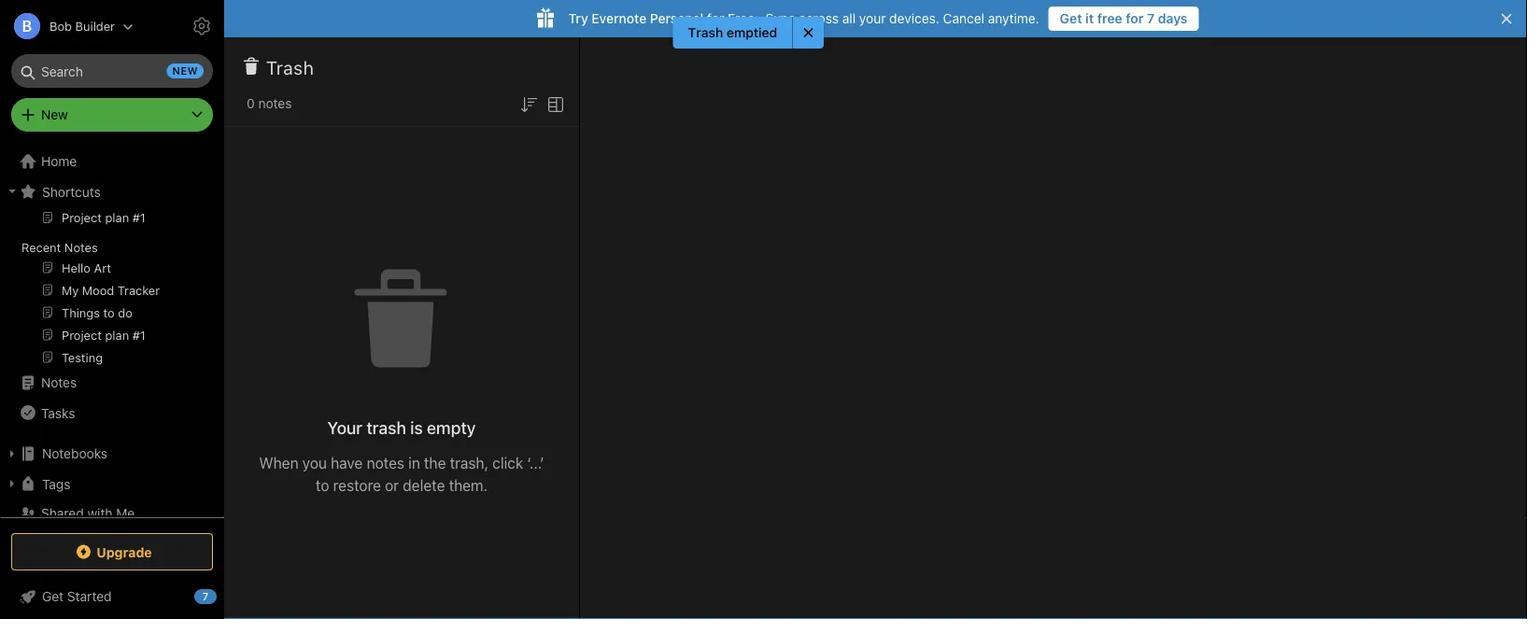Task type: vqa. For each thing, say whether or not it's contained in the screenshot.
Find tags… text box
no



Task type: describe. For each thing, give the bounding box(es) containing it.
expand notebooks image
[[5, 447, 20, 462]]

note window - empty element
[[580, 37, 1528, 619]]

cancel
[[943, 11, 985, 26]]

View options field
[[540, 92, 567, 116]]

bob
[[50, 19, 72, 33]]

across
[[799, 11, 839, 26]]

try
[[569, 11, 588, 26]]

0 notes
[[247, 96, 292, 111]]

upgrade
[[97, 545, 152, 560]]

shortcuts
[[42, 184, 101, 199]]

your trash is empty
[[328, 418, 476, 438]]

delete
[[403, 477, 445, 495]]

to
[[316, 477, 329, 495]]

evernote
[[592, 11, 647, 26]]

notebooks
[[42, 446, 108, 462]]

restore
[[333, 477, 381, 495]]

sync
[[766, 11, 796, 26]]

have
[[331, 455, 363, 472]]

in
[[408, 455, 420, 472]]

new
[[172, 65, 198, 77]]

get for get started
[[42, 589, 64, 605]]

trash for trash
[[266, 56, 314, 78]]

expand tags image
[[5, 477, 20, 491]]

shared with me link
[[0, 499, 216, 529]]

get for get it free for 7 days
[[1060, 11, 1083, 26]]

for for free:
[[707, 11, 725, 26]]

get it free for 7 days
[[1060, 11, 1188, 26]]

builder
[[75, 19, 115, 33]]

the
[[424, 455, 446, 472]]

bob builder
[[50, 19, 115, 33]]

try evernote personal for free: sync across all your devices. cancel anytime.
[[569, 11, 1040, 26]]

devices.
[[890, 11, 940, 26]]

all
[[843, 11, 856, 26]]

when
[[259, 455, 299, 472]]

Help and Learning task checklist field
[[0, 582, 224, 612]]

days
[[1158, 11, 1188, 26]]

emptied
[[727, 25, 777, 40]]

click to collapse image
[[217, 585, 231, 607]]

it
[[1086, 11, 1094, 26]]

new
[[41, 107, 68, 122]]



Task type: locate. For each thing, give the bounding box(es) containing it.
settings image
[[191, 15, 213, 37]]

notes right recent
[[64, 240, 98, 254]]

1 for from the left
[[707, 11, 725, 26]]

tags
[[42, 476, 70, 492]]

0 vertical spatial get
[[1060, 11, 1083, 26]]

7 inside 'button'
[[1147, 11, 1155, 26]]

trash
[[367, 418, 406, 438]]

new button
[[11, 98, 213, 132]]

for left "free:" at the top
[[707, 11, 725, 26]]

Search text field
[[24, 54, 200, 88]]

1 vertical spatial notes
[[41, 375, 77, 391]]

2 for from the left
[[1126, 11, 1144, 26]]

0 horizontal spatial 7
[[203, 591, 209, 603]]

recent notes group
[[0, 206, 216, 376]]

1 vertical spatial notes
[[367, 455, 405, 472]]

for for 7
[[1126, 11, 1144, 26]]

get left it
[[1060, 11, 1083, 26]]

get it free for 7 days button
[[1049, 7, 1199, 31]]

notes
[[258, 96, 292, 111], [367, 455, 405, 472]]

get
[[1060, 11, 1083, 26], [42, 589, 64, 605]]

when you have notes in the trash, click '...' to restore or delete them.
[[259, 455, 544, 495]]

0 vertical spatial notes
[[64, 240, 98, 254]]

1 horizontal spatial trash
[[688, 25, 723, 40]]

7
[[1147, 11, 1155, 26], [203, 591, 209, 603]]

1 vertical spatial 7
[[203, 591, 209, 603]]

trash emptied
[[688, 25, 777, 40]]

notes up tasks
[[41, 375, 77, 391]]

upgrade button
[[11, 534, 213, 571]]

them.
[[449, 477, 488, 495]]

started
[[67, 589, 112, 605]]

get inside 'button'
[[1060, 11, 1083, 26]]

your
[[860, 11, 886, 26]]

trash up 0 notes
[[266, 56, 314, 78]]

1 horizontal spatial for
[[1126, 11, 1144, 26]]

your
[[328, 418, 363, 438]]

notes inside group
[[64, 240, 98, 254]]

home link
[[0, 147, 224, 177]]

0
[[247, 96, 255, 111]]

me
[[116, 506, 135, 521]]

tree containing home
[[0, 147, 224, 570]]

0 horizontal spatial trash
[[266, 56, 314, 78]]

notes
[[64, 240, 98, 254], [41, 375, 77, 391]]

for right free
[[1126, 11, 1144, 26]]

or
[[385, 477, 399, 495]]

get started
[[42, 589, 112, 605]]

for
[[707, 11, 725, 26], [1126, 11, 1144, 26]]

0 horizontal spatial get
[[42, 589, 64, 605]]

notes up or
[[367, 455, 405, 472]]

home
[[41, 154, 77, 169]]

notes right '0'
[[258, 96, 292, 111]]

tasks button
[[0, 398, 216, 428]]

0 vertical spatial notes
[[258, 96, 292, 111]]

7 left days
[[1147, 11, 1155, 26]]

with
[[87, 506, 113, 521]]

shared with me
[[41, 506, 135, 521]]

notebooks link
[[0, 439, 216, 469]]

tags button
[[0, 469, 216, 499]]

1 horizontal spatial notes
[[367, 455, 405, 472]]

free
[[1098, 11, 1123, 26]]

tree
[[0, 147, 224, 570]]

7 inside help and learning task checklist field
[[203, 591, 209, 603]]

empty
[[427, 418, 476, 438]]

is
[[410, 418, 423, 438]]

1 vertical spatial trash
[[266, 56, 314, 78]]

free:
[[728, 11, 759, 26]]

recent
[[21, 240, 61, 254]]

Account field
[[0, 7, 134, 45]]

trash for trash emptied
[[688, 25, 723, 40]]

get left started
[[42, 589, 64, 605]]

notes link
[[0, 368, 216, 398]]

you
[[303, 455, 327, 472]]

trash
[[688, 25, 723, 40], [266, 56, 314, 78]]

1 vertical spatial get
[[42, 589, 64, 605]]

click
[[493, 455, 523, 472]]

tasks
[[41, 405, 75, 421]]

recent notes
[[21, 240, 98, 254]]

1 horizontal spatial get
[[1060, 11, 1083, 26]]

shared
[[41, 506, 84, 521]]

shortcuts button
[[0, 177, 216, 206]]

'...'
[[527, 455, 544, 472]]

0 vertical spatial 7
[[1147, 11, 1155, 26]]

notes inside when you have notes in the trash, click '...' to restore or delete them.
[[367, 455, 405, 472]]

7 left click to collapse icon at left bottom
[[203, 591, 209, 603]]

get inside help and learning task checklist field
[[42, 589, 64, 605]]

0 horizontal spatial notes
[[258, 96, 292, 111]]

trash left "free:" at the top
[[688, 25, 723, 40]]

1 horizontal spatial 7
[[1147, 11, 1155, 26]]

for inside 'button'
[[1126, 11, 1144, 26]]

0 vertical spatial trash
[[688, 25, 723, 40]]

anytime.
[[988, 11, 1040, 26]]

0 horizontal spatial for
[[707, 11, 725, 26]]

trash,
[[450, 455, 489, 472]]

new search field
[[24, 54, 204, 88]]

Sort options field
[[518, 92, 540, 116]]

personal
[[650, 11, 704, 26]]



